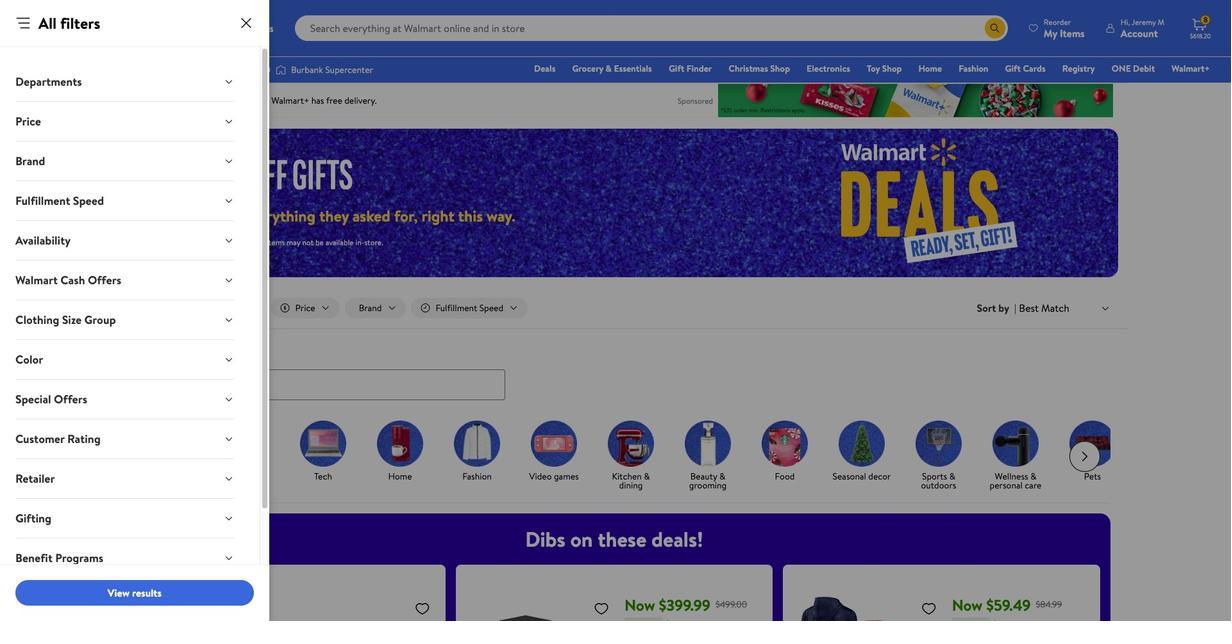 Task type: vqa. For each thing, say whether or not it's contained in the screenshot.
Add button related to Now $129.99
no



Task type: locate. For each thing, give the bounding box(es) containing it.
christmas shop link
[[723, 62, 796, 76]]

2 now from the left
[[952, 595, 983, 617]]

supplies
[[149, 237, 175, 248]]

1 horizontal spatial home
[[918, 62, 942, 75]]

wellness
[[995, 470, 1028, 483]]

departments
[[15, 74, 82, 90]]

offers right cash
[[88, 273, 121, 289]]

group
[[139, 576, 435, 622]]

$618.20
[[1190, 31, 1211, 40]]

Walmart Site-Wide search field
[[295, 15, 1008, 41]]

grocery
[[572, 62, 603, 75]]

clothing size group button
[[5, 301, 244, 340]]

customer rating
[[15, 432, 101, 448]]

0 horizontal spatial on
[[223, 205, 240, 227]]

gift left finder
[[669, 62, 684, 75]]

home right toy shop
[[918, 62, 942, 75]]

& right beauty
[[719, 470, 725, 483]]

now for now $399.99
[[625, 595, 655, 617]]

gift
[[669, 62, 684, 75], [1005, 62, 1021, 75]]

price button
[[5, 102, 244, 141]]

home
[[918, 62, 942, 75], [388, 470, 412, 483]]

& for dining
[[644, 470, 650, 483]]

games
[[554, 470, 579, 483]]

& for personal
[[1030, 470, 1036, 483]]

shop right christmas
[[770, 62, 790, 75]]

walmart cash offers button
[[5, 261, 244, 300]]

fashion link
[[953, 62, 994, 76], [444, 421, 510, 484]]

& inside sports & outdoors
[[949, 470, 955, 483]]

1 vertical spatial fashion
[[462, 470, 492, 483]]

on
[[223, 205, 240, 227], [570, 526, 593, 554]]

personal
[[990, 479, 1023, 492]]

1 horizontal spatial shop
[[882, 62, 902, 75]]

sort
[[977, 301, 996, 315]]

in-store
[[221, 302, 252, 315]]

0 horizontal spatial fashion link
[[444, 421, 510, 484]]

deals link
[[528, 62, 561, 76]]

rating
[[67, 432, 101, 448]]

0 horizontal spatial gift
[[669, 62, 684, 75]]

shop sports and outdoors. image
[[916, 421, 962, 467]]

shop holiday decor. image
[[839, 421, 885, 467]]

sports & outdoors
[[921, 470, 956, 492]]

sort and filter section element
[[103, 288, 1128, 329]]

walmart black friday deals for days image
[[752, 129, 1118, 278], [128, 158, 364, 190]]

grocery & essentials link
[[566, 62, 658, 76]]

retailer button
[[5, 460, 244, 499]]

seasonal decor link
[[828, 421, 895, 484]]

2 gift from the left
[[1005, 62, 1021, 75]]

now
[[625, 595, 655, 617], [952, 595, 983, 617]]

fashion left gift cards
[[959, 62, 988, 75]]

right
[[422, 205, 454, 227]]

0 horizontal spatial home
[[388, 470, 412, 483]]

all
[[38, 12, 57, 34]]

one debit
[[1112, 62, 1155, 75]]

gift for gift cards
[[1005, 62, 1021, 75]]

finder
[[687, 62, 712, 75]]

store.
[[364, 237, 383, 248]]

view
[[108, 587, 130, 601]]

walmart+
[[1172, 62, 1210, 75]]

0 vertical spatial home
[[918, 62, 942, 75]]

offers right special
[[54, 392, 87, 408]]

None search field
[[103, 345, 1128, 400]]

walmart+ link
[[1166, 62, 1216, 76]]

1 horizontal spatial on
[[570, 526, 593, 554]]

shop inside christmas shop link
[[770, 62, 790, 75]]

home link
[[913, 62, 948, 76], [367, 421, 433, 484]]

shop toys. image
[[223, 421, 269, 467]]

savings
[[171, 205, 219, 227]]

add to favorites list, men's fanatics branded heather navy new england patriots hook and ladder pullover hoodie image
[[921, 601, 937, 617]]

& right wellness
[[1030, 470, 1036, 483]]

seasonal decor
[[833, 470, 891, 483]]

& inside the beauty & grooming
[[719, 470, 725, 483]]

kitchen & dining link
[[598, 421, 664, 493]]

shop inside toy shop link
[[882, 62, 902, 75]]

gifting button
[[5, 499, 244, 539]]

all filters
[[38, 12, 100, 34]]

special
[[15, 392, 51, 408]]

in-
[[221, 302, 232, 315]]

wellness & personal care
[[990, 470, 1042, 492]]

now for now $59.49
[[952, 595, 983, 617]]

1 horizontal spatial gift
[[1005, 62, 1021, 75]]

flash deals image
[[146, 421, 192, 467]]

home down home image on the left bottom
[[388, 470, 412, 483]]

fulfillment
[[15, 193, 70, 209]]

& inside the wellness & personal care
[[1030, 470, 1036, 483]]

checks.
[[218, 237, 242, 248]]

brand
[[15, 153, 45, 169]]

0 horizontal spatial now
[[625, 595, 655, 617]]

fashion down shop fashion. image
[[462, 470, 492, 483]]

on up 'checks.'
[[223, 205, 240, 227]]

Search search field
[[295, 15, 1008, 41]]

shop beauty and grooming. image
[[685, 421, 731, 467]]

1 horizontal spatial fashion
[[959, 62, 988, 75]]

one
[[1112, 62, 1131, 75]]

0 vertical spatial fashion link
[[953, 62, 994, 76]]

1 gift from the left
[[669, 62, 684, 75]]

fashion
[[959, 62, 988, 75], [462, 470, 492, 483]]

be
[[315, 237, 324, 248]]

shop for toy shop
[[882, 62, 902, 75]]

major savings on everything they asked for, right this way.
[[128, 205, 516, 227]]

shop wellness and self-care. image
[[993, 421, 1039, 467]]

tech link
[[290, 421, 356, 484]]

speed
[[73, 193, 104, 209]]

on right dibs
[[570, 526, 593, 554]]

$84.99
[[1036, 599, 1062, 612]]

add to favorites list, skinceuticals clarifying clay deep pore cleansing masque for normal, oily, combination skin 60 ml / 2.4 fl. oz. image
[[415, 601, 430, 617]]

clothing
[[15, 312, 59, 328]]

1 vertical spatial home
[[388, 470, 412, 483]]

gift cards link
[[999, 62, 1051, 76]]

0 horizontal spatial fashion
[[462, 470, 492, 483]]

1 shop from the left
[[770, 62, 790, 75]]

shop right toy
[[882, 62, 902, 75]]

gift left the cards
[[1005, 62, 1021, 75]]

8 $618.20
[[1190, 14, 1211, 40]]

& inside kitchen & dining
[[644, 470, 650, 483]]

walmart image
[[21, 18, 104, 38]]

toy shop
[[867, 62, 902, 75]]

2 shop from the left
[[882, 62, 902, 75]]

1 horizontal spatial home link
[[913, 62, 948, 76]]

christmas shop
[[729, 62, 790, 75]]

0 vertical spatial fashion
[[959, 62, 988, 75]]

price
[[15, 113, 41, 130]]

1 horizontal spatial walmart black friday deals for days image
[[752, 129, 1118, 278]]

registry
[[1062, 62, 1095, 75]]

0 horizontal spatial shop
[[770, 62, 790, 75]]

1 now from the left
[[625, 595, 655, 617]]

offers
[[88, 273, 121, 289], [54, 392, 87, 408]]

0 horizontal spatial home link
[[367, 421, 433, 484]]

fulfillment speed
[[15, 193, 104, 209]]

sports & outdoors link
[[905, 421, 972, 493]]

now right 'add to favorites list, men's fanatics branded heather navy new england patriots hook and ladder pullover hoodie' image
[[952, 595, 983, 617]]

$499.00
[[716, 599, 747, 612]]

home image
[[377, 421, 423, 467]]

& for essentials
[[606, 62, 612, 75]]

deals!
[[651, 526, 703, 554]]

& right sports
[[949, 470, 955, 483]]

1 horizontal spatial now
[[952, 595, 983, 617]]

& right grocery on the left of the page
[[606, 62, 612, 75]]

now right "add to favorites list, xbox series x video game console, black" image
[[625, 595, 655, 617]]

christmas
[[729, 62, 768, 75]]

0 vertical spatial home link
[[913, 62, 948, 76]]

& right dining
[[644, 470, 650, 483]]

8
[[1203, 14, 1208, 25]]

$399.99
[[659, 595, 710, 617]]

& inside grocery & essentials link
[[606, 62, 612, 75]]



Task type: describe. For each thing, give the bounding box(es) containing it.
0 vertical spatial on
[[223, 205, 240, 227]]

close panel image
[[239, 15, 254, 31]]

food link
[[751, 421, 818, 484]]

kitchen & dining
[[612, 470, 650, 492]]

shop food image
[[762, 421, 808, 467]]

walmart
[[15, 273, 58, 289]]

gift for gift finder
[[669, 62, 684, 75]]

now $59.49 $84.99
[[952, 595, 1062, 617]]

shop video games. image
[[531, 421, 577, 467]]

customer
[[15, 432, 65, 448]]

wellness & personal care link
[[982, 421, 1049, 493]]

while supplies last. no rain checks. select items may not be available in-store.
[[128, 237, 383, 248]]

grocery & essentials
[[572, 62, 652, 75]]

way.
[[487, 205, 516, 227]]

while
[[128, 237, 147, 248]]

dibs on these deals!
[[525, 526, 703, 554]]

& for grooming
[[719, 470, 725, 483]]

registry link
[[1056, 62, 1101, 76]]

customer rating button
[[5, 420, 244, 459]]

now $399.99 $499.00
[[625, 595, 747, 617]]

1 vertical spatial fashion link
[[444, 421, 510, 484]]

programs
[[55, 551, 103, 567]]

in-
[[356, 237, 364, 248]]

store
[[232, 302, 252, 315]]

dining
[[619, 479, 643, 492]]

for,
[[394, 205, 418, 227]]

electronics link
[[801, 62, 856, 76]]

1 vertical spatial home link
[[367, 421, 433, 484]]

availability
[[15, 233, 71, 249]]

shop tech. image
[[300, 421, 346, 467]]

1 vertical spatial offers
[[54, 392, 87, 408]]

walmart cash offers
[[15, 273, 121, 289]]

view results button
[[15, 581, 254, 607]]

color
[[15, 352, 43, 368]]

0 horizontal spatial walmart black friday deals for days image
[[128, 158, 364, 190]]

results
[[132, 587, 162, 601]]

this
[[458, 205, 483, 227]]

& for outdoors
[[949, 470, 955, 483]]

0 vertical spatial offers
[[88, 273, 121, 289]]

shop for christmas shop
[[770, 62, 790, 75]]

availability button
[[5, 221, 244, 260]]

asked
[[352, 205, 390, 227]]

decor
[[868, 470, 891, 483]]

pets
[[1084, 470, 1101, 483]]

departments button
[[5, 62, 244, 101]]

gift cards
[[1005, 62, 1046, 75]]

food
[[775, 470, 795, 483]]

one debit link
[[1106, 62, 1161, 76]]

beauty & grooming
[[689, 470, 727, 492]]

next slide for chipmodulewithimages list image
[[1069, 442, 1100, 472]]

available
[[325, 237, 354, 248]]

no
[[192, 237, 202, 248]]

everything
[[243, 205, 316, 227]]

care
[[1025, 479, 1042, 492]]

electronics
[[807, 62, 850, 75]]

these
[[598, 526, 647, 554]]

by
[[999, 301, 1009, 315]]

cards
[[1023, 62, 1046, 75]]

clothing size group
[[15, 312, 116, 328]]

Search in deals search field
[[118, 370, 505, 400]]

special offers button
[[5, 380, 244, 419]]

group
[[84, 312, 116, 328]]

benefit programs
[[15, 551, 103, 567]]

beauty & grooming link
[[675, 421, 741, 493]]

view results
[[108, 587, 162, 601]]

benefit
[[15, 551, 53, 567]]

1 horizontal spatial fashion link
[[953, 62, 994, 76]]

color button
[[5, 340, 244, 380]]

beauty
[[690, 470, 717, 483]]

all filters dialog
[[0, 0, 269, 622]]

rain
[[204, 237, 216, 248]]

grooming
[[689, 479, 727, 492]]

dibs
[[525, 526, 565, 554]]

kitchen
[[612, 470, 642, 483]]

video games
[[529, 470, 579, 483]]

not
[[302, 237, 314, 248]]

size
[[62, 312, 82, 328]]

retailer
[[15, 471, 55, 487]]

search image
[[128, 380, 138, 390]]

gift finder
[[669, 62, 712, 75]]

last.
[[177, 237, 190, 248]]

add to favorites list, xbox series x video game console, black image
[[594, 601, 609, 617]]

in-store button
[[197, 298, 266, 319]]

shop pets. image
[[1069, 421, 1116, 467]]

1 vertical spatial on
[[570, 526, 593, 554]]

cash
[[60, 273, 85, 289]]

items
[[267, 237, 285, 248]]

gift finder link
[[663, 62, 718, 76]]

video
[[529, 470, 552, 483]]

major
[[128, 205, 167, 227]]

fulfillment speed button
[[5, 181, 244, 221]]

seasonal
[[833, 470, 866, 483]]

shop fashion. image
[[454, 421, 500, 467]]

pets link
[[1059, 421, 1126, 484]]

|
[[1014, 301, 1016, 315]]

debit
[[1133, 62, 1155, 75]]

shop kitchen and dining. image
[[608, 421, 654, 467]]



